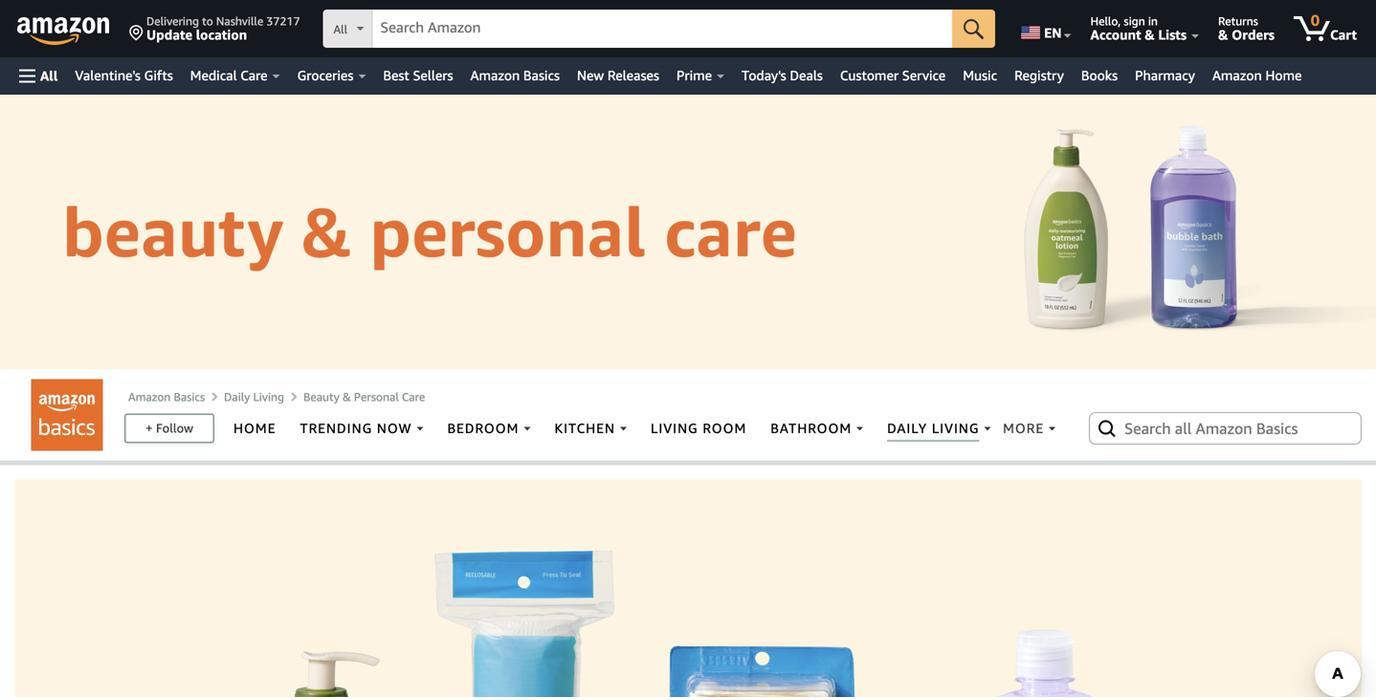 Task type: describe. For each thing, give the bounding box(es) containing it.
+ follow
[[145, 421, 193, 436]]

delivering to nashville 37217 update location
[[146, 14, 300, 43]]

nashville
[[216, 14, 263, 28]]

en
[[1044, 25, 1062, 41]]

new releases link
[[569, 62, 668, 89]]

all button
[[11, 57, 66, 95]]

pharmacy
[[1135, 67, 1195, 83]]

customer service
[[840, 67, 946, 83]]

Search all Amazon Basics search field
[[1125, 413, 1330, 445]]

medical care
[[190, 67, 268, 83]]

amazon for amazon home link
[[1213, 67, 1262, 83]]

account & lists
[[1091, 27, 1187, 43]]

update
[[146, 27, 192, 43]]

0 horizontal spatial amazon
[[128, 391, 171, 404]]

in
[[1148, 14, 1158, 28]]

37217
[[266, 14, 300, 28]]

returns
[[1218, 14, 1258, 28]]

daily living link
[[224, 391, 284, 404]]

registry
[[1015, 67, 1064, 83]]

lists
[[1158, 27, 1187, 43]]

& for beauty
[[343, 391, 351, 404]]

Search Amazon text field
[[373, 11, 952, 47]]

books
[[1081, 67, 1118, 83]]

service
[[902, 67, 946, 83]]

0 horizontal spatial amazon basics
[[128, 391, 205, 404]]

valentine's gifts link
[[66, 62, 182, 89]]

books link
[[1073, 62, 1127, 89]]

valentine's gifts
[[75, 67, 173, 83]]

music link
[[954, 62, 1006, 89]]

beauty
[[303, 391, 340, 404]]

sellers
[[413, 67, 453, 83]]

best
[[383, 67, 409, 83]]

1 vertical spatial basics
[[174, 391, 205, 404]]

en link
[[1010, 5, 1080, 53]]

+
[[145, 421, 153, 436]]

customer service link
[[832, 62, 954, 89]]

today's deals link
[[733, 62, 832, 89]]

medical
[[190, 67, 237, 83]]

best sellers link
[[375, 62, 462, 89]]

amazon home
[[1213, 67, 1302, 83]]

medical care link
[[182, 62, 289, 89]]

beauty & personal care link
[[303, 391, 425, 404]]

to
[[202, 14, 213, 28]]



Task type: locate. For each thing, give the bounding box(es) containing it.
gifts
[[144, 67, 173, 83]]

1 horizontal spatial &
[[1145, 27, 1155, 43]]

0 horizontal spatial &
[[343, 391, 351, 404]]

amazon
[[470, 67, 520, 83], [1213, 67, 1262, 83], [128, 391, 171, 404]]

None submit
[[952, 10, 996, 48]]

deals
[[790, 67, 823, 83]]

amazon basics link
[[462, 62, 569, 89], [128, 391, 205, 404]]

0 vertical spatial amazon basics
[[470, 67, 560, 83]]

prime link
[[668, 62, 733, 89]]

1 vertical spatial amazon basics
[[128, 391, 205, 404]]

navigation navigation
[[0, 0, 1376, 95]]

care
[[240, 67, 268, 83], [402, 391, 425, 404]]

basics left new
[[523, 67, 560, 83]]

amazon basics left new
[[470, 67, 560, 83]]

amazon for the amazon basics link within the the navigation navigation
[[470, 67, 520, 83]]

amazon right "sellers" at the left
[[470, 67, 520, 83]]

amazon down the orders
[[1213, 67, 1262, 83]]

returns & orders
[[1218, 14, 1275, 43]]

& left lists
[[1145, 27, 1155, 43]]

home
[[1266, 67, 1302, 83]]

0 horizontal spatial amazon basics link
[[128, 391, 205, 404]]

& for returns
[[1218, 27, 1228, 43]]

hello,
[[1091, 14, 1121, 28]]

daily living
[[224, 391, 284, 404]]

delivering
[[146, 14, 199, 28]]

new releases
[[577, 67, 659, 83]]

living
[[253, 391, 284, 404]]

amazon basics link inside the navigation navigation
[[462, 62, 569, 89]]

&
[[1145, 27, 1155, 43], [1218, 27, 1228, 43], [343, 391, 351, 404]]

customer
[[840, 67, 899, 83]]

1 horizontal spatial care
[[402, 391, 425, 404]]

account
[[1091, 27, 1141, 43]]

basics up follow
[[174, 391, 205, 404]]

0 vertical spatial basics
[[523, 67, 560, 83]]

daily
[[224, 391, 250, 404]]

releases
[[608, 67, 659, 83]]

care right personal
[[402, 391, 425, 404]]

amazon image
[[17, 17, 110, 46]]

amazon home link
[[1204, 62, 1311, 89]]

best sellers
[[383, 67, 453, 83]]

2 horizontal spatial &
[[1218, 27, 1228, 43]]

basics
[[523, 67, 560, 83], [174, 391, 205, 404]]

2 horizontal spatial amazon
[[1213, 67, 1262, 83]]

beauty & personal care
[[303, 391, 425, 404]]

amazon basics logo image
[[31, 380, 103, 451]]

+ follow button
[[126, 415, 213, 442]]

care right medical
[[240, 67, 268, 83]]

amazon basics inside the amazon basics link
[[470, 67, 560, 83]]

cart
[[1330, 27, 1357, 43]]

care inside 'medical care' link
[[240, 67, 268, 83]]

amazon basics up + follow
[[128, 391, 205, 404]]

0 horizontal spatial all
[[40, 68, 58, 84]]

& left the orders
[[1218, 27, 1228, 43]]

0 vertical spatial care
[[240, 67, 268, 83]]

& inside returns & orders
[[1218, 27, 1228, 43]]

follow
[[156, 421, 193, 436]]

& for account
[[1145, 27, 1155, 43]]

1 vertical spatial all
[[40, 68, 58, 84]]

All search field
[[323, 10, 996, 50]]

prime
[[677, 67, 712, 83]]

0 horizontal spatial care
[[240, 67, 268, 83]]

music
[[963, 67, 997, 83]]

all
[[334, 22, 347, 36], [40, 68, 58, 84]]

& right beauty
[[343, 391, 351, 404]]

amazon basics link up + follow
[[128, 391, 205, 404]]

pharmacy link
[[1127, 62, 1204, 89]]

hello, sign in
[[1091, 14, 1158, 28]]

all inside search box
[[334, 22, 347, 36]]

none submit inside all search box
[[952, 10, 996, 48]]

all down amazon image on the top left
[[40, 68, 58, 84]]

1 horizontal spatial amazon
[[470, 67, 520, 83]]

0 horizontal spatial basics
[[174, 391, 205, 404]]

registry link
[[1006, 62, 1073, 89]]

amazon up +
[[128, 391, 171, 404]]

0
[[1311, 11, 1320, 29]]

all up groceries link
[[334, 22, 347, 36]]

orders
[[1232, 27, 1275, 43]]

1 horizontal spatial amazon basics
[[470, 67, 560, 83]]

0 vertical spatial amazon basics link
[[462, 62, 569, 89]]

1 horizontal spatial basics
[[523, 67, 560, 83]]

location
[[196, 27, 247, 43]]

1 vertical spatial amazon basics link
[[128, 391, 205, 404]]

1 horizontal spatial amazon basics link
[[462, 62, 569, 89]]

1 vertical spatial care
[[402, 391, 425, 404]]

search image
[[1096, 417, 1119, 440]]

today's
[[742, 67, 786, 83]]

amazon basics
[[470, 67, 560, 83], [128, 391, 205, 404]]

0 vertical spatial all
[[334, 22, 347, 36]]

today's deals
[[742, 67, 823, 83]]

basics inside the navigation navigation
[[523, 67, 560, 83]]

groceries
[[297, 67, 354, 83]]

new
[[577, 67, 604, 83]]

sign
[[1124, 14, 1145, 28]]

personal
[[354, 391, 399, 404]]

valentine's
[[75, 67, 141, 83]]

1 horizontal spatial all
[[334, 22, 347, 36]]

groceries link
[[289, 62, 375, 89]]

amazon basics link left new
[[462, 62, 569, 89]]

all inside button
[[40, 68, 58, 84]]



Task type: vqa. For each thing, say whether or not it's contained in the screenshot.
the Cooking
no



